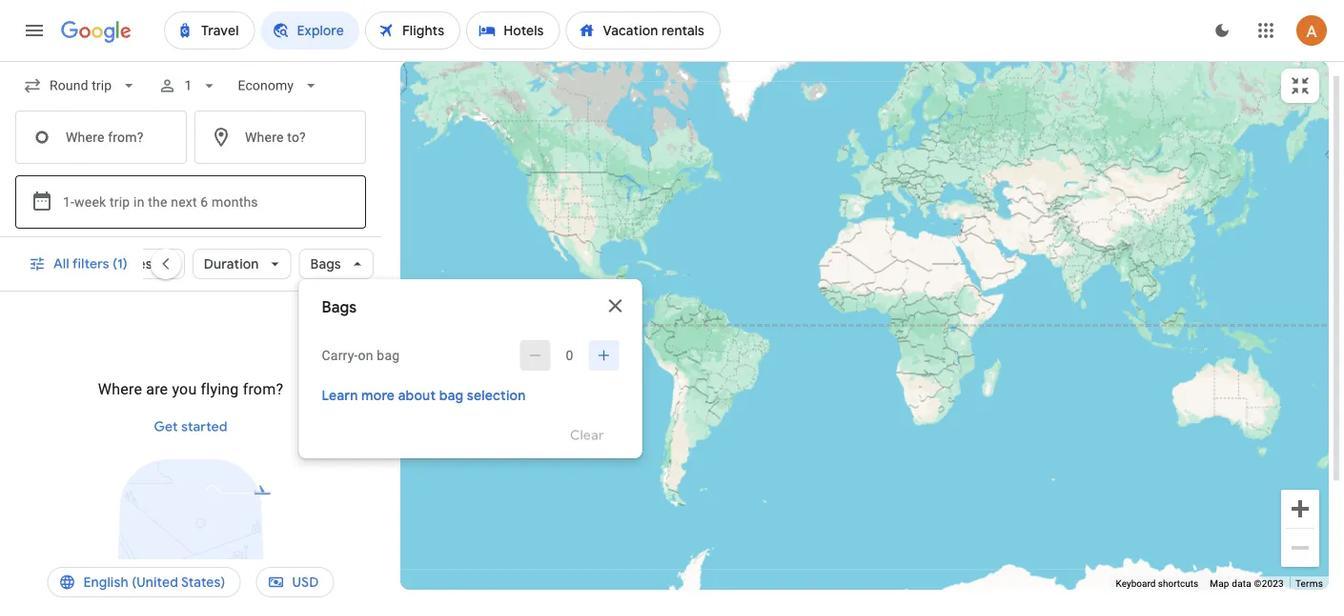 Task type: vqa. For each thing, say whether or not it's contained in the screenshot.
Pharmacies
no



Task type: describe. For each thing, give the bounding box(es) containing it.
keyboard
[[1116, 578, 1156, 590]]

more
[[361, 387, 395, 404]]

states)
[[181, 574, 225, 591]]

1-
[[63, 194, 74, 210]]

filters
[[72, 256, 109, 273]]

about
[[398, 387, 436, 404]]

1
[[184, 78, 192, 93]]

data
[[1232, 578, 1252, 590]]

0 horizontal spatial bag
[[377, 348, 400, 363]]

all filters (1)
[[53, 256, 128, 273]]

carry-
[[322, 348, 358, 363]]

usd button
[[256, 560, 334, 605]]

english (united states) button
[[47, 560, 241, 605]]

view smaller map image
[[1289, 74, 1312, 97]]

the
[[148, 194, 167, 210]]

in
[[134, 194, 145, 210]]

you
[[172, 380, 197, 398]]

shortcuts
[[1158, 578, 1199, 590]]

on
[[358, 348, 373, 363]]

usd
[[292, 574, 319, 591]]

bags inside popup button
[[310, 256, 341, 273]]

trip
[[110, 194, 130, 210]]

airlines button
[[93, 249, 185, 279]]

1 button
[[150, 63, 226, 109]]

all filters (1) button
[[17, 241, 143, 287]]

get
[[154, 419, 178, 436]]

week
[[74, 194, 106, 210]]

duration
[[204, 256, 259, 273]]

are
[[146, 380, 168, 398]]

Where to? text field
[[194, 111, 366, 164]]

carry-on bag
[[322, 348, 400, 363]]

selection
[[467, 387, 526, 404]]

(united
[[132, 574, 178, 591]]

started
[[181, 419, 227, 436]]

loading results progress bar
[[0, 61, 1344, 65]]



Task type: locate. For each thing, give the bounding box(es) containing it.
bags
[[310, 256, 341, 273], [322, 298, 357, 317]]

where are you flying from?
[[98, 380, 283, 398]]

where
[[98, 380, 142, 398]]

from?
[[243, 380, 283, 398]]

duration button
[[192, 241, 291, 287]]

bags down bags popup button
[[322, 298, 357, 317]]

1 vertical spatial bags
[[322, 298, 357, 317]]

english (united states)
[[83, 574, 225, 591]]

0
[[566, 348, 574, 363]]

1 horizontal spatial bag
[[439, 387, 464, 404]]

map region
[[377, 0, 1344, 605]]

1-week trip in the next 6 months
[[63, 194, 258, 210]]

all
[[53, 256, 69, 273]]

get started button
[[146, 404, 235, 450]]

bag right the about
[[439, 387, 464, 404]]

map
[[1210, 578, 1230, 590]]

1-week trip in the next 6 months button
[[15, 175, 366, 229]]

keyboard shortcuts button
[[1116, 577, 1199, 591]]

6
[[201, 194, 208, 210]]

get started
[[154, 419, 227, 436]]

0 vertical spatial bags
[[310, 256, 341, 273]]

change appearance image
[[1199, 8, 1245, 53]]

months
[[212, 194, 258, 210]]

terms
[[1296, 578, 1323, 590]]

terms link
[[1296, 578, 1323, 590]]

©2023
[[1254, 578, 1284, 590]]

next
[[171, 194, 197, 210]]

learn more about bag selection
[[322, 387, 526, 404]]

english
[[83, 574, 129, 591]]

learn more about bag selection link
[[322, 387, 526, 404]]

Where from? text field
[[15, 111, 187, 164]]

airlines
[[105, 256, 152, 273]]

bags right 'duration' popup button
[[310, 256, 341, 273]]

previous image
[[143, 241, 189, 287]]

bag right 'on'
[[377, 348, 400, 363]]

map data ©2023
[[1210, 578, 1284, 590]]

flying
[[201, 380, 239, 398]]

(1)
[[113, 256, 128, 273]]

None field
[[15, 69, 146, 103], [230, 69, 328, 103], [15, 69, 146, 103], [230, 69, 328, 103]]

bags button
[[299, 241, 374, 287]]

close dialog image
[[604, 295, 627, 317]]

1 vertical spatial bag
[[439, 387, 464, 404]]

learn
[[322, 387, 358, 404]]

bag
[[377, 348, 400, 363], [439, 387, 464, 404]]

keyboard shortcuts
[[1116, 578, 1199, 590]]

0 vertical spatial bag
[[377, 348, 400, 363]]

main menu image
[[23, 19, 46, 42]]



